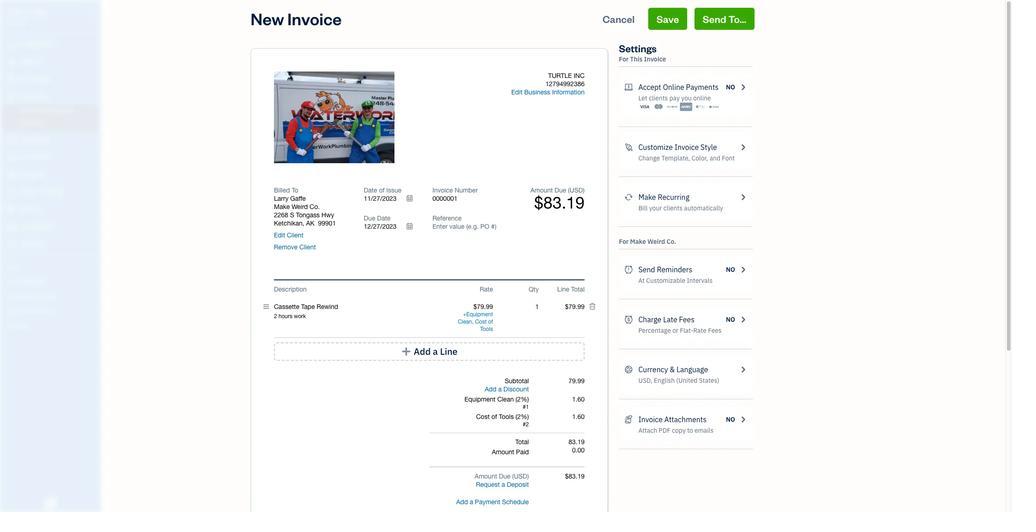 Task type: vqa. For each thing, say whether or not it's contained in the screenshot.
Add a Discount button
yes



Task type: describe. For each thing, give the bounding box(es) containing it.
amount for $83.19
[[531, 187, 553, 194]]

) for $83.19
[[583, 187, 585, 194]]

line total
[[558, 286, 585, 293]]

Line Total (USD) text field
[[565, 303, 585, 310]]

language
[[677, 365, 708, 374]]

request a deposit button
[[476, 480, 529, 489]]

your
[[650, 204, 662, 212]]

chart image
[[6, 222, 17, 231]]

save
[[657, 12, 679, 25]]

invoice number
[[433, 187, 478, 194]]

1 vertical spatial $83.19
[[565, 473, 585, 480]]

, cost of tools
[[472, 319, 493, 332]]

12/27/2023 button
[[364, 222, 419, 231]]

change template, color, and font
[[639, 154, 735, 162]]

edit business information button
[[512, 88, 585, 96]]

send reminders
[[639, 265, 693, 274]]

payments
[[686, 83, 719, 92]]

no for accept online payments
[[726, 83, 736, 91]]

bars image
[[264, 303, 269, 311]]

a inside amount due ( usd ) request a deposit
[[502, 481, 505, 488]]

equipment inside equipment clean
[[467, 311, 493, 318]]

usd for $83.19
[[570, 187, 583, 194]]

cancel button
[[595, 8, 643, 30]]

expense image
[[6, 153, 17, 162]]

add for line
[[414, 346, 431, 357]]

charge
[[639, 315, 662, 324]]

,
[[472, 319, 474, 325]]

plus image
[[401, 347, 412, 356]]

amount due ( usd ) request a deposit
[[475, 473, 529, 488]]

equipment clean
[[458, 311, 493, 325]]

automatically
[[684, 204, 723, 212]]

0 horizontal spatial fees
[[679, 315, 695, 324]]

recurring
[[658, 193, 690, 202]]

team members image
[[7, 278, 98, 285]]

copy
[[672, 426, 686, 435]]

items and services image
[[7, 292, 98, 300]]

2 vertical spatial make
[[630, 237, 646, 246]]

percentage or flat-rate fees
[[639, 326, 722, 335]]

cost inside subtotal add a discount equipment clean (2%) # 1 cost of tools (2%) # 2
[[476, 413, 490, 420]]

remove
[[274, 243, 298, 251]]

gaffe
[[290, 195, 306, 202]]

Item Rate (USD) text field
[[473, 303, 493, 310]]

cost inside , cost of tools
[[475, 319, 487, 325]]

make recurring
[[639, 193, 690, 202]]

chevronright image for send reminders
[[739, 264, 748, 275]]

amount for request
[[475, 473, 497, 480]]

online
[[663, 83, 685, 92]]

amount due ( usd ) $83.19
[[531, 187, 585, 212]]

image
[[337, 113, 357, 122]]

refresh image
[[625, 192, 633, 203]]

font
[[722, 154, 735, 162]]

remove client button
[[274, 243, 316, 251]]

main element
[[0, 0, 124, 512]]

attach
[[639, 426, 658, 435]]

billed to larry gaffe make weird co. 2268 s tongass hwy ketchikan, ak  99901 edit client remove client
[[274, 187, 336, 251]]

send for send reminders
[[639, 265, 655, 274]]

99901
[[318, 220, 336, 227]]

chevronright image for invoice attachments
[[739, 414, 748, 425]]

usd for request
[[514, 473, 528, 480]]

template,
[[662, 154, 690, 162]]

flat-
[[680, 326, 694, 335]]

make inside billed to larry gaffe make weird co. 2268 s tongass hwy ketchikan, ak  99901 edit client remove client
[[274, 203, 290, 210]]

invoice attachments
[[639, 415, 707, 424]]

customize invoice style
[[639, 143, 717, 152]]

due for $83.19
[[555, 187, 566, 194]]

add a payment schedule button
[[439, 498, 529, 506]]

report image
[[6, 240, 17, 249]]

ketchikan,
[[274, 220, 304, 227]]

2 # from the top
[[523, 421, 526, 428]]

2 chevronright image from the top
[[739, 192, 748, 203]]

for make weird co.
[[619, 237, 677, 246]]

customize
[[639, 143, 673, 152]]

add a discount button
[[485, 385, 529, 393]]

1 # from the top
[[523, 404, 526, 410]]

1 horizontal spatial co.
[[667, 237, 677, 246]]

tools inside subtotal add a discount equipment clean (2%) # 1 cost of tools (2%) # 2
[[499, 413, 514, 420]]

project image
[[6, 170, 17, 179]]

at customizable intervals
[[639, 276, 713, 285]]

equipment inside subtotal add a discount equipment clean (2%) # 1 cost of tools (2%) # 2
[[465, 396, 496, 403]]

( for $83.19
[[568, 187, 570, 194]]

total amount paid
[[492, 438, 529, 456]]

1 vertical spatial clients
[[664, 204, 683, 212]]

4 chevronright image from the top
[[739, 364, 748, 375]]

schedule
[[502, 498, 529, 506]]

payment image
[[6, 135, 17, 144]]

delete image
[[313, 113, 357, 122]]

12794992386
[[546, 80, 585, 88]]

and
[[710, 154, 721, 162]]

to...
[[729, 12, 747, 25]]

no for charge late fees
[[726, 315, 736, 324]]

turtle for turtle inc 12794992386 edit business information
[[548, 72, 572, 79]]

tongass
[[296, 211, 320, 219]]

usd, english (united states)
[[639, 376, 720, 385]]

change
[[639, 154, 660, 162]]

due for request
[[499, 473, 511, 480]]

co. inside billed to larry gaffe make weird co. 2268 s tongass hwy ketchikan, ak  99901 edit client remove client
[[310, 203, 320, 210]]

charge late fees
[[639, 315, 695, 324]]

reference
[[433, 215, 462, 222]]

Reference Number text field
[[433, 223, 497, 230]]

2 for from the top
[[619, 237, 629, 246]]

2 1.60 from the top
[[572, 413, 585, 420]]

visa image
[[639, 102, 651, 111]]

send to... button
[[695, 8, 755, 30]]

request
[[476, 481, 500, 488]]

save button
[[649, 8, 688, 30]]

0 vertical spatial client
[[287, 231, 304, 239]]

due date 12/27/2023
[[364, 215, 397, 230]]

add for payment
[[456, 498, 468, 506]]

bill your clients automatically
[[639, 204, 723, 212]]

Item Quantity text field
[[526, 303, 539, 310]]

attach pdf copy to emails
[[639, 426, 714, 435]]

larry
[[274, 195, 289, 202]]

1 chevronright image from the top
[[739, 82, 748, 93]]

or
[[673, 326, 679, 335]]

american express image
[[680, 102, 693, 111]]

cancel
[[603, 12, 635, 25]]

add a line
[[414, 346, 458, 357]]

a inside button
[[433, 346, 438, 357]]

to
[[292, 187, 298, 194]]



Task type: locate. For each thing, give the bounding box(es) containing it.
invoices image
[[625, 414, 633, 425]]

chevronright image
[[739, 82, 748, 93], [739, 192, 748, 203], [739, 314, 748, 325], [739, 364, 748, 375]]

0 horizontal spatial inc
[[35, 8, 48, 17]]

0 vertical spatial inc
[[35, 8, 48, 17]]

$83.19 inside amount due ( usd ) $83.19
[[534, 193, 585, 212]]

0 horizontal spatial clean
[[458, 319, 472, 325]]

(2%) up 1
[[516, 396, 529, 403]]

issue
[[387, 187, 402, 194]]

) inside amount due ( usd ) request a deposit
[[528, 473, 529, 480]]

invoice inside settings for this invoice
[[644, 55, 666, 63]]

send for send to...
[[703, 12, 727, 25]]

co.
[[310, 203, 320, 210], [667, 237, 677, 246]]

edit client button
[[274, 231, 304, 239]]

for
[[619, 55, 629, 63], [619, 237, 629, 246]]

0 horizontal spatial add
[[414, 346, 431, 357]]

2 (2%) from the top
[[516, 413, 529, 420]]

latefees image
[[625, 314, 633, 325]]

0 horizontal spatial rate
[[480, 286, 493, 293]]

tools down add a discount button
[[499, 413, 514, 420]]

delete line item image
[[589, 303, 596, 311]]

settings for this invoice
[[619, 42, 666, 63]]

send inside button
[[703, 12, 727, 25]]

1 horizontal spatial add
[[456, 498, 468, 506]]

1 horizontal spatial due
[[499, 473, 511, 480]]

( inside amount due ( usd ) request a deposit
[[513, 473, 514, 480]]

2 vertical spatial chevronright image
[[739, 414, 748, 425]]

reminders
[[657, 265, 693, 274]]

1 horizontal spatial turtle
[[548, 72, 572, 79]]

1 horizontal spatial inc
[[574, 72, 585, 79]]

0 vertical spatial add
[[414, 346, 431, 357]]

1 1.60 from the top
[[572, 396, 585, 403]]

amount inside amount due ( usd ) $83.19
[[531, 187, 553, 194]]

1 vertical spatial for
[[619, 237, 629, 246]]

a inside dropdown button
[[470, 498, 473, 506]]

0 vertical spatial due
[[555, 187, 566, 194]]

1 vertical spatial usd
[[514, 473, 528, 480]]

make up bill
[[639, 193, 656, 202]]

1 vertical spatial chevronright image
[[739, 264, 748, 275]]

to
[[688, 426, 693, 435]]

2 vertical spatial due
[[499, 473, 511, 480]]

1 vertical spatial clean
[[498, 396, 514, 403]]

1 horizontal spatial (
[[568, 187, 570, 194]]

weird inside billed to larry gaffe make weird co. 2268 s tongass hwy ketchikan, ak  99901 edit client remove client
[[292, 203, 308, 210]]

percentage
[[639, 326, 671, 335]]

style
[[701, 143, 717, 152]]

line up line total (usd) text box
[[558, 286, 570, 293]]

2 vertical spatial of
[[492, 413, 497, 420]]

2 no from the top
[[726, 265, 736, 274]]

1 vertical spatial of
[[488, 319, 493, 325]]

weird down gaffe
[[292, 203, 308, 210]]

+
[[463, 311, 467, 318]]

0 vertical spatial (2%)
[[516, 396, 529, 403]]

client up remove client button
[[287, 231, 304, 239]]

line inside button
[[440, 346, 458, 357]]

turtle inside turtle inc owner
[[7, 8, 34, 17]]

rate up item rate (usd) text box
[[480, 286, 493, 293]]

make up latereminders 'image'
[[630, 237, 646, 246]]

add right plus image
[[414, 346, 431, 357]]

billed
[[274, 187, 290, 194]]

1 horizontal spatial rate
[[694, 326, 707, 335]]

Enter an Invoice # text field
[[433, 195, 458, 202]]

1.60 down "79.99" on the bottom right
[[572, 396, 585, 403]]

due inside due date 12/27/2023
[[364, 215, 376, 222]]

1 vertical spatial cost
[[476, 413, 490, 420]]

you
[[682, 94, 692, 102]]

let
[[639, 94, 648, 102]]

a left deposit
[[502, 481, 505, 488]]

1 vertical spatial send
[[639, 265, 655, 274]]

1 vertical spatial amount
[[492, 448, 515, 456]]

add a payment schedule
[[456, 498, 529, 506]]

total
[[571, 286, 585, 293], [516, 438, 529, 446]]

qty
[[529, 286, 539, 293]]

(united
[[677, 376, 698, 385]]

send up at
[[639, 265, 655, 274]]

bank image
[[708, 102, 721, 111]]

turtle inside turtle inc 12794992386 edit business information
[[548, 72, 572, 79]]

line right plus image
[[440, 346, 458, 357]]

apps image
[[7, 263, 98, 270]]

add left discount
[[485, 386, 497, 393]]

mastercard image
[[653, 102, 665, 111]]

for inside settings for this invoice
[[619, 55, 629, 63]]

1 vertical spatial 1.60
[[572, 413, 585, 420]]

invoice
[[288, 8, 342, 29], [644, 55, 666, 63], [675, 143, 699, 152], [433, 187, 453, 194], [639, 415, 663, 424]]

edit left business on the top of the page
[[512, 88, 523, 96]]

edit inside billed to larry gaffe make weird co. 2268 s tongass hwy ketchikan, ak  99901 edit client remove client
[[274, 231, 285, 239]]

make down larry
[[274, 203, 290, 210]]

0 horizontal spatial edit
[[274, 231, 285, 239]]

2 chevronright image from the top
[[739, 264, 748, 275]]

fees
[[679, 315, 695, 324], [708, 326, 722, 335]]

1 (2%) from the top
[[516, 396, 529, 403]]

add inside subtotal add a discount equipment clean (2%) # 1 cost of tools (2%) # 2
[[485, 386, 497, 393]]

1 vertical spatial total
[[516, 438, 529, 446]]

estimate image
[[6, 75, 17, 84]]

paintbrush image
[[625, 142, 633, 153]]

79.99
[[569, 377, 585, 385]]

83.19 0.00
[[569, 438, 585, 454]]

0 vertical spatial equipment
[[467, 311, 493, 318]]

usd
[[570, 187, 583, 194], [514, 473, 528, 480]]

client right remove
[[300, 243, 316, 251]]

s
[[290, 211, 294, 219]]

currencyandlanguage image
[[625, 364, 633, 375]]

0 horizontal spatial co.
[[310, 203, 320, 210]]

send to...
[[703, 12, 747, 25]]

co. up tongass
[[310, 203, 320, 210]]

0 vertical spatial clients
[[649, 94, 668, 102]]

usd,
[[639, 376, 653, 385]]

date up 12/27/2023
[[377, 215, 391, 222]]

of inside , cost of tools
[[488, 319, 493, 325]]

1 vertical spatial co.
[[667, 237, 677, 246]]

1 vertical spatial line
[[440, 346, 458, 357]]

1 vertical spatial turtle
[[548, 72, 572, 79]]

1 vertical spatial inc
[[574, 72, 585, 79]]

late
[[663, 315, 678, 324]]

0 horizontal spatial due
[[364, 215, 376, 222]]

inc inside turtle inc owner
[[35, 8, 48, 17]]

0 horizontal spatial total
[[516, 438, 529, 446]]

1 vertical spatial rate
[[694, 326, 707, 335]]

no for invoice attachments
[[726, 415, 736, 424]]

1 for from the top
[[619, 55, 629, 63]]

0 horizontal spatial send
[[639, 265, 655, 274]]

1 no from the top
[[726, 83, 736, 91]]

discover image
[[667, 102, 679, 111]]

0 vertical spatial clean
[[458, 319, 472, 325]]

subtotal
[[505, 377, 529, 385]]

0 vertical spatial total
[[571, 286, 585, 293]]

tools inside , cost of tools
[[480, 326, 493, 332]]

0 vertical spatial chevronright image
[[739, 142, 748, 153]]

customizable
[[647, 276, 686, 285]]

a left discount
[[498, 386, 502, 393]]

1 vertical spatial )
[[528, 473, 529, 480]]

turtle inc owner
[[7, 8, 48, 25]]

freshbooks image
[[43, 497, 58, 508]]

online
[[694, 94, 711, 102]]

co. up reminders
[[667, 237, 677, 246]]

0 horizontal spatial turtle
[[7, 8, 34, 17]]

of down add a discount button
[[492, 413, 497, 420]]

settings
[[619, 42, 657, 55]]

clean inside subtotal add a discount equipment clean (2%) # 1 cost of tools (2%) # 2
[[498, 396, 514, 403]]

0 horizontal spatial line
[[440, 346, 458, 357]]

) up deposit
[[528, 473, 529, 480]]

latereminders image
[[625, 264, 633, 275]]

date of issue
[[364, 187, 402, 194]]

bank connections image
[[7, 307, 98, 314]]

turtle
[[7, 8, 34, 17], [548, 72, 572, 79]]

0 vertical spatial cost
[[475, 319, 487, 325]]

) inside amount due ( usd ) $83.19
[[583, 187, 585, 194]]

2 vertical spatial amount
[[475, 473, 497, 480]]

1 vertical spatial #
[[523, 421, 526, 428]]

clients down recurring
[[664, 204, 683, 212]]

clean inside equipment clean
[[458, 319, 472, 325]]

onlinesales image
[[625, 82, 633, 93]]

0 vertical spatial amount
[[531, 187, 553, 194]]

0 vertical spatial usd
[[570, 187, 583, 194]]

dashboard image
[[6, 40, 17, 49]]

date up issue date in mm/dd/yyyy format text field
[[364, 187, 377, 194]]

no for send reminders
[[726, 265, 736, 274]]

4 no from the top
[[726, 415, 736, 424]]

weird up send reminders
[[648, 237, 665, 246]]

let clients pay you online
[[639, 94, 711, 102]]

1 vertical spatial fees
[[708, 326, 722, 335]]

currency & language
[[639, 365, 708, 374]]

states)
[[699, 376, 720, 385]]

) left the refresh 'image'
[[583, 187, 585, 194]]

0 vertical spatial 1.60
[[572, 396, 585, 403]]

equipment down add a discount button
[[465, 396, 496, 403]]

due
[[555, 187, 566, 194], [364, 215, 376, 222], [499, 473, 511, 480]]

intervals
[[687, 276, 713, 285]]

send left to...
[[703, 12, 727, 25]]

1 chevronright image from the top
[[739, 142, 748, 153]]

0 horizontal spatial usd
[[514, 473, 528, 480]]

0 vertical spatial turtle
[[7, 8, 34, 17]]

line
[[558, 286, 570, 293], [440, 346, 458, 357]]

total up line total (usd) text box
[[571, 286, 585, 293]]

1 horizontal spatial usd
[[570, 187, 583, 194]]

1 vertical spatial due
[[364, 215, 376, 222]]

Enter an Item Description text field
[[274, 313, 447, 320]]

0 vertical spatial make
[[639, 193, 656, 202]]

0 vertical spatial of
[[379, 187, 385, 194]]

total inside total amount paid
[[516, 438, 529, 446]]

attachments
[[665, 415, 707, 424]]

rate
[[480, 286, 493, 293], [694, 326, 707, 335]]

english
[[654, 376, 675, 385]]

3 chevronright image from the top
[[739, 314, 748, 325]]

accept
[[639, 83, 662, 92]]

bill
[[639, 204, 648, 212]]

usd inside amount due ( usd ) request a deposit
[[514, 473, 528, 480]]

add inside button
[[414, 346, 431, 357]]

send
[[703, 12, 727, 25], [639, 265, 655, 274]]

0 vertical spatial line
[[558, 286, 570, 293]]

delete
[[313, 113, 335, 122]]

0 horizontal spatial (
[[513, 473, 514, 480]]

information
[[552, 88, 585, 96]]

payment
[[475, 498, 501, 506]]

1 vertical spatial tools
[[499, 413, 514, 420]]

inc inside turtle inc 12794992386 edit business information
[[574, 72, 585, 79]]

2 horizontal spatial add
[[485, 386, 497, 393]]

1 horizontal spatial clean
[[498, 396, 514, 403]]

clean down add a discount button
[[498, 396, 514, 403]]

make
[[639, 193, 656, 202], [274, 203, 290, 210], [630, 237, 646, 246]]

amount inside amount due ( usd ) request a deposit
[[475, 473, 497, 480]]

add left payment
[[456, 498, 468, 506]]

2
[[526, 421, 529, 428]]

of inside subtotal add a discount equipment clean (2%) # 1 cost of tools (2%) # 2
[[492, 413, 497, 420]]

2 horizontal spatial due
[[555, 187, 566, 194]]

1 horizontal spatial send
[[703, 12, 727, 25]]

business
[[525, 88, 551, 96]]

1 vertical spatial add
[[485, 386, 497, 393]]

0.00
[[572, 446, 585, 454]]

add inside dropdown button
[[456, 498, 468, 506]]

1 vertical spatial client
[[300, 243, 316, 251]]

inc for turtle inc 12794992386 edit business information
[[574, 72, 585, 79]]

Enter an Item Name text field
[[274, 303, 447, 311]]

Issue date in MM/DD/YYYY format text field
[[364, 195, 419, 202]]

fees up flat-
[[679, 315, 695, 324]]

0 vertical spatial send
[[703, 12, 727, 25]]

settings image
[[7, 322, 98, 329]]

equipment down item rate (usd) text box
[[467, 311, 493, 318]]

83.19
[[569, 438, 585, 446]]

0 vertical spatial #
[[523, 404, 526, 410]]

apple pay image
[[694, 102, 707, 111]]

for left this on the right top of page
[[619, 55, 629, 63]]

inc for turtle inc owner
[[35, 8, 48, 17]]

edit inside turtle inc 12794992386 edit business information
[[512, 88, 523, 96]]

of down item rate (usd) text box
[[488, 319, 493, 325]]

pay
[[670, 94, 680, 102]]

0 vertical spatial rate
[[480, 286, 493, 293]]

total up paid
[[516, 438, 529, 446]]

fees right flat-
[[708, 326, 722, 335]]

a right plus image
[[433, 346, 438, 357]]

0 vertical spatial tools
[[480, 326, 493, 332]]

1 horizontal spatial fees
[[708, 326, 722, 335]]

usd inside amount due ( usd ) $83.19
[[570, 187, 583, 194]]

turtle up "owner"
[[7, 8, 34, 17]]

for up latereminders 'image'
[[619, 237, 629, 246]]

paid
[[516, 448, 529, 456]]

0 vertical spatial weird
[[292, 203, 308, 210]]

1 vertical spatial make
[[274, 203, 290, 210]]

subtotal add a discount equipment clean (2%) # 1 cost of tools (2%) # 2
[[465, 377, 529, 428]]

0 vertical spatial date
[[364, 187, 377, 194]]

amount inside total amount paid
[[492, 448, 515, 456]]

of
[[379, 187, 385, 194], [488, 319, 493, 325], [492, 413, 497, 420]]

2268
[[274, 211, 288, 219]]

1 horizontal spatial line
[[558, 286, 570, 293]]

1 horizontal spatial tools
[[499, 413, 514, 420]]

turtle up 12794992386
[[548, 72, 572, 79]]

date inside due date 12/27/2023
[[377, 215, 391, 222]]

1 vertical spatial equipment
[[465, 396, 496, 403]]

tools down equipment clean
[[480, 326, 493, 332]]

add a line button
[[274, 342, 585, 361]]

3 no from the top
[[726, 315, 736, 324]]

1 horizontal spatial weird
[[648, 237, 665, 246]]

edit up remove
[[274, 231, 285, 239]]

1.60 up 83.19
[[572, 413, 585, 420]]

(
[[568, 187, 570, 194], [513, 473, 514, 480]]

0 horizontal spatial tools
[[480, 326, 493, 332]]

due inside amount due ( usd ) request a deposit
[[499, 473, 511, 480]]

1 horizontal spatial total
[[571, 286, 585, 293]]

chevronright image
[[739, 142, 748, 153], [739, 264, 748, 275], [739, 414, 748, 425]]

0 vertical spatial )
[[583, 187, 585, 194]]

&
[[670, 365, 675, 374]]

2 vertical spatial add
[[456, 498, 468, 506]]

add
[[414, 346, 431, 357], [485, 386, 497, 393], [456, 498, 468, 506]]

a left payment
[[470, 498, 473, 506]]

timer image
[[6, 187, 17, 197]]

cost down add a discount button
[[476, 413, 490, 420]]

0 vertical spatial (
[[568, 187, 570, 194]]

a inside subtotal add a discount equipment clean (2%) # 1 cost of tools (2%) # 2
[[498, 386, 502, 393]]

0 vertical spatial co.
[[310, 203, 320, 210]]

discount
[[504, 386, 529, 393]]

tools
[[480, 326, 493, 332], [499, 413, 514, 420]]

) for request
[[528, 473, 529, 480]]

(2%) up 2
[[516, 413, 529, 420]]

money image
[[6, 205, 17, 214]]

this
[[630, 55, 643, 63]]

0 vertical spatial for
[[619, 55, 629, 63]]

rate right or at the bottom
[[694, 326, 707, 335]]

turtle inc 12794992386 edit business information
[[512, 72, 585, 96]]

( for request
[[513, 473, 514, 480]]

edit
[[512, 88, 523, 96], [274, 231, 285, 239]]

client image
[[6, 57, 17, 66]]

0 horizontal spatial weird
[[292, 203, 308, 210]]

1 horizontal spatial )
[[583, 187, 585, 194]]

at
[[639, 276, 645, 285]]

1 horizontal spatial edit
[[512, 88, 523, 96]]

turtle for turtle inc owner
[[7, 8, 34, 17]]

color,
[[692, 154, 709, 162]]

clients down accept
[[649, 94, 668, 102]]

( inside amount due ( usd ) $83.19
[[568, 187, 570, 194]]

# down 1
[[523, 421, 526, 428]]

emails
[[695, 426, 714, 435]]

1 vertical spatial (
[[513, 473, 514, 480]]

0 vertical spatial fees
[[679, 315, 695, 324]]

# up 2
[[523, 404, 526, 410]]

0 vertical spatial $83.19
[[534, 193, 585, 212]]

clean down +
[[458, 319, 472, 325]]

0 vertical spatial edit
[[512, 88, 523, 96]]

invoice image
[[6, 92, 17, 101]]

hwy
[[322, 211, 334, 219]]

of left issue
[[379, 187, 385, 194]]

3 chevronright image from the top
[[739, 414, 748, 425]]

1 vertical spatial weird
[[648, 237, 665, 246]]

due inside amount due ( usd ) $83.19
[[555, 187, 566, 194]]

cost right ,
[[475, 319, 487, 325]]



